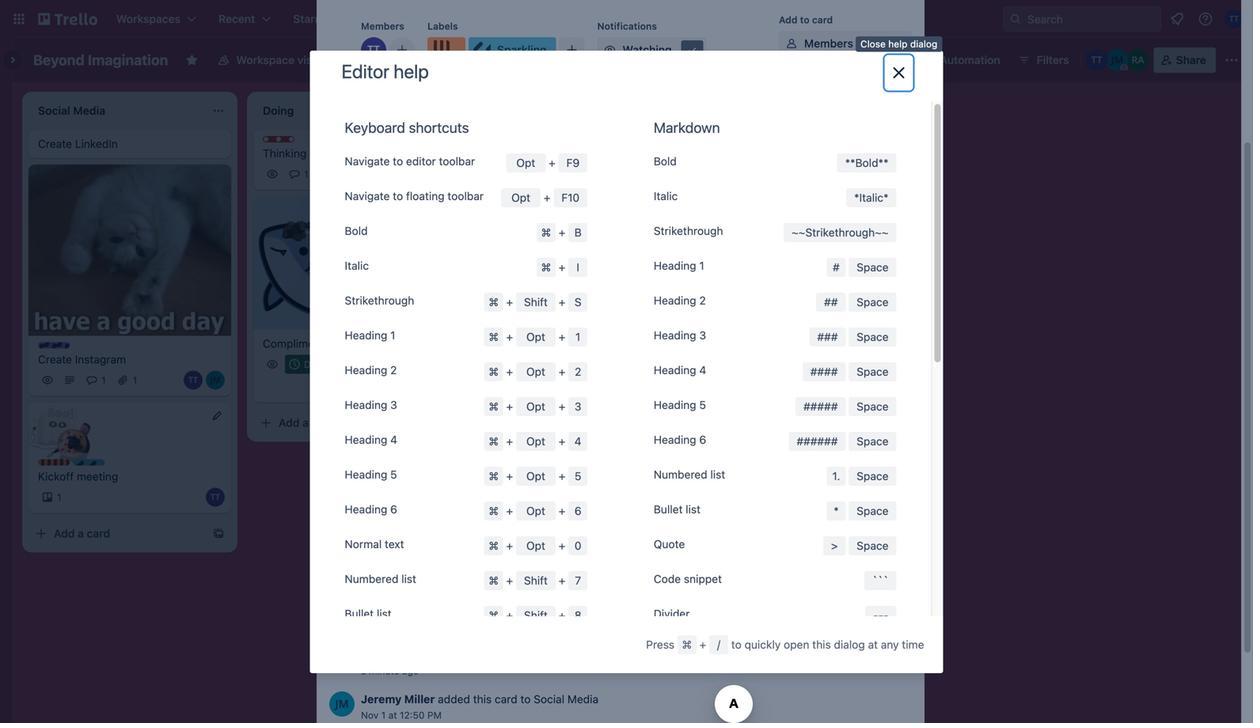 Task type: describe. For each thing, give the bounding box(es) containing it.
1 vertical spatial power-
[[779, 268, 812, 279]]

##
[[824, 296, 838, 309]]

1 horizontal spatial 6
[[575, 505, 582, 518]]

attachment
[[804, 163, 866, 177]]

terry turtle (terryturtle) image up the create from template… image at the left bottom
[[206, 488, 225, 507]]

details
[[719, 437, 755, 450]]

attachment button
[[779, 158, 912, 183]]

editor toolbar toolbar
[[369, 473, 758, 499]]

editor
[[342, 60, 389, 82]]

quote
[[654, 538, 685, 551]]

+ f9
[[546, 156, 580, 169]]

1 horizontal spatial 3
[[575, 400, 582, 413]]

make template link
[[779, 507, 912, 533]]

2 vertical spatial add a card button
[[29, 522, 206, 547]]

1 horizontal spatial 2
[[575, 365, 581, 378]]

numbered for 1.
[[654, 468, 708, 481]]

add a more detailed description…
[[371, 124, 547, 137]]

meeting
[[77, 470, 118, 484]]

heading 6 for ######
[[654, 433, 706, 447]]

0 vertical spatial ruby anderson (rubyanderson7) image
[[1127, 49, 1149, 71]]

~~ strikethrough ~~
[[792, 226, 889, 239]]

4 down add trello attachment button
[[390, 433, 397, 447]]

4 down remove link
[[384, 359, 390, 370]]

space for ##
[[857, 296, 889, 309]]

0 vertical spatial trello
[[361, 186, 394, 201]]

opt for + 4
[[526, 435, 545, 448]]

share button
[[1154, 48, 1216, 73]]

+ 4
[[556, 435, 582, 448]]

add power-ups link
[[779, 284, 912, 310]]

card left just
[[656, 604, 678, 617]]

snippet
[[684, 573, 722, 586]]

```
[[872, 574, 889, 587]]

customize views image
[[419, 52, 435, 68]]

terry turtle (terryturtle) image left add members to card image
[[361, 37, 386, 63]]

add members to card image
[[396, 42, 409, 58]]

add button
[[804, 387, 863, 400]]

list down hide
[[686, 503, 701, 516]]

toolbar for navigate to floating toolbar
[[448, 190, 484, 203]]

7
[[575, 574, 581, 587]]

terry turtle (terryturtle) image inside the primary element
[[1225, 10, 1244, 29]]

⌘ left b
[[541, 226, 551, 239]]

save
[[371, 570, 396, 583]]

share
[[1176, 53, 1207, 67]]

added
[[438, 693, 470, 706]]

jeremy miller (jeremymiller198) image for terry turtle (terryturtle) image underneath the create instagram link
[[206, 371, 225, 390]]

+ 6
[[556, 505, 582, 518]]

Main content area, start typing to enter text. text field
[[378, 521, 749, 540]]

close help dialog
[[861, 38, 938, 49]]

social inside 'button'
[[804, 355, 836, 368]]

⌘ for 4
[[489, 435, 499, 448]]

1 horizontal spatial 5
[[575, 470, 581, 483]]

Search field
[[1003, 6, 1161, 32]]

strikethrough for ~~
[[654, 224, 723, 238]]

2 vertical spatial power-
[[828, 290, 865, 303]]

list down hide details link
[[711, 468, 725, 481]]

quickly
[[745, 639, 781, 652]]

list right save on the left bottom of the page
[[402, 573, 416, 586]]

press ⌘ + / to quickly open this dialog at any time
[[646, 639, 924, 652]]

minute
[[369, 666, 399, 677]]

⌘ + for + 6
[[489, 505, 516, 518]]

add up members link
[[779, 14, 798, 25]]

⌘ right press
[[682, 639, 692, 652]]

to left editor
[[393, 155, 403, 168]]

add down dec 31 option
[[279, 416, 300, 429]]

b
[[575, 226, 582, 239]]

space for *
[[857, 505, 889, 518]]

2 ~~ from the left
[[875, 226, 889, 239]]

1.
[[832, 470, 840, 483]]

hide details link
[[683, 431, 765, 456]]

jeremy miller (jeremymiller198) image for terry turtle (terryturtle) image under search field
[[1107, 49, 1129, 71]]

>
[[831, 540, 838, 553]]

0 vertical spatial add a card
[[504, 312, 560, 325]]

0 horizontal spatial color: orange, title: none image
[[38, 460, 70, 466]]

terry turtle
[[361, 604, 425, 617]]

31
[[324, 359, 335, 370]]

close help dialog tooltip
[[856, 36, 942, 52]]

2 - from the left
[[878, 609, 884, 622]]

jeremy miller added this card to social media nov 1 at 12:50 pm
[[361, 693, 599, 721]]

⌘ for 7
[[489, 574, 499, 587]]

⌘ for 2
[[489, 365, 499, 378]]

2 horizontal spatial italic
[[859, 191, 884, 204]]

add down "kickoff"
[[54, 527, 75, 541]]

create linkedin
[[38, 137, 118, 150]]

jeremy
[[361, 693, 402, 706]]

to up members link
[[800, 14, 810, 25]]

terry turtle (terryturtle) image left jeremy miller (jeremymiller198) icon
[[386, 377, 405, 396]]

sparkling for the left color: sky, title: "sparkling" element
[[89, 461, 132, 472]]

remove link
[[361, 334, 402, 347]]

markdown
[[654, 119, 720, 136]]

#
[[833, 261, 840, 274]]

save button
[[361, 564, 405, 589]]

add up the thinking link
[[371, 124, 391, 137]]

edit card image
[[211, 410, 223, 423]]

ago
[[402, 666, 419, 677]]

bold for **
[[654, 155, 677, 168]]

shift for 8
[[524, 609, 548, 622]]

0 vertical spatial color: orange, title: none image
[[428, 37, 466, 63]]

numbered list for ⌘
[[345, 573, 416, 586]]

opt left + f10
[[512, 191, 531, 204]]

2 vertical spatial ups
[[865, 290, 886, 303]]

add trello attachment
[[371, 373, 486, 386]]

beyond imagination
[[33, 51, 168, 68]]

back to home image
[[38, 6, 97, 32]]

dec 31
[[304, 359, 335, 370]]

create for create instagram
[[38, 353, 72, 366]]

more
[[403, 124, 430, 137]]

opt for + 1
[[526, 331, 545, 344]]

f9
[[567, 156, 580, 169]]

visible
[[297, 53, 331, 67]]

1 vertical spatial ups
[[812, 268, 831, 279]]

heading 6 for ⌘
[[345, 503, 397, 516]]

⌘ + for + 3
[[489, 400, 516, 413]]

chef
[[347, 337, 371, 350]]

1 - from the left
[[873, 609, 878, 622]]

#####
[[804, 400, 838, 413]]

filters
[[1037, 53, 1069, 67]]

close help dialog image
[[890, 63, 909, 82]]

add a card for bottom add a card button
[[54, 527, 110, 541]]

terry turtle (terryturtle) image down the create instagram link
[[184, 371, 203, 390]]

card down ⌘ + shift + s
[[536, 312, 560, 325]]

workspace
[[236, 53, 295, 67]]

editor help
[[342, 60, 429, 82]]

pm
[[427, 710, 442, 721]]

jeremy miller (jeremymiller198) image
[[409, 377, 428, 396]]

leftover pie
[[488, 277, 548, 290]]

heading 1 for #
[[654, 259, 704, 272]]

6 for ⌘
[[390, 503, 397, 516]]

card down dec 31
[[312, 416, 335, 429]]

bold for ⌘
[[345, 224, 368, 238]]

a minute ago link
[[361, 666, 419, 677]]

1 inside jeremy miller added this card to social media nov 1 at 12:50 pm
[[381, 710, 386, 721]]

help for editor
[[394, 60, 429, 82]]

compliment the chef
[[263, 337, 371, 350]]

5 for ⌘
[[390, 468, 397, 481]]

open information menu image
[[1198, 11, 1214, 27]]

0 horizontal spatial color: sky, title: "sparkling" element
[[73, 460, 132, 472]]

thinking link
[[263, 146, 447, 162]]

shortcuts
[[409, 119, 469, 136]]

normal
[[345, 538, 382, 551]]

⌘ for 3
[[489, 400, 499, 413]]

create instagram
[[38, 353, 126, 366]]

dialog inside "tooltip"
[[910, 38, 938, 49]]

2 horizontal spatial *
[[884, 191, 889, 204]]

button
[[828, 387, 863, 400]]

notifications
[[597, 21, 657, 32]]

heading 2 for ⌘
[[345, 364, 397, 377]]

* italic *
[[854, 191, 889, 204]]

power-ups inside button
[[847, 53, 905, 67]]

⌘ for 6
[[489, 505, 499, 518]]

⌘ + for + 5
[[489, 470, 516, 483]]

navigate for navigate to editor toolbar
[[345, 155, 390, 168]]

opt for + 2
[[526, 365, 545, 378]]

3 - from the left
[[884, 609, 889, 622]]

2 horizontal spatial bold
[[856, 156, 878, 169]]

pie
[[533, 277, 548, 290]]

normal text
[[345, 538, 404, 551]]

card down 'meeting'
[[87, 527, 110, 541]]

⌘ + for + 1
[[489, 331, 516, 344]]

1 horizontal spatial add a card button
[[253, 410, 431, 436]]

at inside jeremy miller added this card to social media nov 1 at 12:50 pm
[[388, 710, 397, 721]]

custom fields button
[[779, 226, 912, 241]]

⌘ + up pie
[[541, 261, 569, 274]]

0 horizontal spatial power-ups
[[779, 268, 831, 279]]

close
[[861, 38, 886, 49]]

0 vertical spatial this
[[634, 604, 653, 617]]

terry turtle (terryturtle) image up normal at left
[[329, 466, 355, 491]]

kickoff
[[38, 470, 74, 484]]

time
[[902, 639, 924, 652]]

to left "floating"
[[393, 190, 403, 203]]

a down kickoff meeting
[[78, 527, 84, 541]]

Board name text field
[[25, 48, 176, 73]]

0 horizontal spatial members
[[361, 21, 405, 32]]

opt down description…
[[516, 156, 535, 169]]

power- inside button
[[847, 53, 885, 67]]

s
[[575, 296, 582, 309]]

the
[[328, 337, 344, 350]]

card inside jeremy miller added this card to social media nov 1 at 12:50 pm
[[495, 693, 518, 706]]

attachments
[[397, 186, 473, 201]]

terry turtle (terryturtle) image down search field
[[1086, 49, 1108, 71]]

list left turtle
[[377, 608, 392, 621]]

this inside jeremy miller added this card to social media nov 1 at 12:50 pm
[[473, 693, 492, 706]]

4 down + 3 at the bottom of the page
[[575, 435, 582, 448]]

create instagram link
[[38, 352, 222, 368]]

heading 1 for ⌘
[[345, 329, 395, 342]]

trello inside button
[[394, 373, 423, 386]]

0 horizontal spatial automation
[[779, 331, 833, 342]]

space for #####
[[857, 400, 889, 413]]

copy
[[804, 482, 832, 495]]

space for ###
[[857, 331, 889, 344]]

sm image for move
[[784, 449, 800, 465]]

add up ###
[[804, 290, 825, 303]]

color: bold red, title: "thoughts" element
[[263, 136, 322, 148]]

1 vertical spatial members
[[804, 37, 853, 50]]

template
[[835, 513, 882, 526]]

imagination
[[88, 51, 168, 68]]

0
[[575, 540, 582, 553]]

⌘ + shift + 8
[[489, 609, 582, 622]]

to left divider
[[621, 604, 631, 617]]



Task type: locate. For each thing, give the bounding box(es) containing it.
opt left image
[[526, 470, 545, 483]]

heading 3 for ###
[[654, 329, 706, 342]]

bullet down save button
[[345, 608, 374, 621]]

2 vertical spatial this
[[473, 693, 492, 706]]

sm image
[[784, 36, 800, 51], [684, 42, 700, 58], [918, 48, 940, 70]]

media inside jeremy miller added this card to social media nov 1 at 12:50 pm
[[568, 693, 599, 706]]

8 space from the top
[[857, 505, 889, 518]]

1 vertical spatial heading 1
[[345, 329, 395, 342]]

sm image inside move link
[[784, 449, 800, 465]]

0 horizontal spatial sm image
[[602, 42, 618, 58]]

media
[[839, 355, 871, 368], [568, 693, 599, 706]]

compliment the chef link
[[263, 336, 447, 352]]

media inside 'button'
[[839, 355, 871, 368]]

######
[[797, 435, 838, 448]]

toolbar right "floating"
[[448, 190, 484, 203]]

Dec 31 checkbox
[[285, 355, 339, 374]]

0 horizontal spatial italic
[[345, 259, 369, 272]]

ruby anderson (rubyanderson7) image
[[1127, 49, 1149, 71], [431, 377, 450, 396]]

leftover
[[488, 277, 530, 290]]

editor help dialog
[[310, 51, 943, 724]]

sm image inside automation button
[[918, 48, 940, 70]]

sm image right watching
[[684, 42, 700, 58]]

opt left + 1
[[526, 331, 545, 344]]

numbered list down hide
[[654, 468, 725, 481]]

numbered
[[654, 468, 708, 481], [345, 573, 399, 586]]

⌘ for 0
[[489, 540, 499, 553]]

2 horizontal spatial sm image
[[918, 48, 940, 70]]

1 vertical spatial at
[[388, 710, 397, 721]]

0 vertical spatial heading 4
[[654, 364, 706, 377]]

1 vertical spatial jeremy miller (jeremymiller198) image
[[206, 371, 225, 390]]

labels
[[428, 21, 458, 32]]

star or unstar board image
[[186, 54, 198, 67]]

1 vertical spatial color: sky, title: "sparkling" element
[[73, 460, 132, 472]]

add down ⌘ + shift + s
[[504, 312, 524, 325]]

help inside dialog
[[394, 60, 429, 82]]

create linkedin link
[[38, 136, 222, 152]]

1 vertical spatial ruby anderson (rubyanderson7) image
[[431, 377, 450, 396]]

0 horizontal spatial bullet
[[345, 608, 374, 621]]

1 vertical spatial bullet
[[345, 608, 374, 621]]

4 space from the top
[[857, 365, 889, 378]]

editor
[[406, 155, 436, 168]]

just now link
[[685, 605, 722, 616]]

0 horizontal spatial help
[[394, 60, 429, 82]]

⌘ + b
[[541, 226, 582, 239]]

create inside create linkedin link
[[38, 137, 72, 150]]

add a card for middle add a card button
[[279, 416, 335, 429]]

1 horizontal spatial sm image
[[784, 449, 800, 465]]

5 right image
[[575, 470, 581, 483]]

bold down navigate to floating toolbar
[[345, 224, 368, 238]]

just
[[685, 605, 701, 616]]

terry
[[361, 604, 390, 617]]

power-ups
[[847, 53, 905, 67], [779, 268, 831, 279]]

trello left attachment
[[394, 373, 423, 386]]

social media button
[[779, 349, 912, 374]]

1 vertical spatial heading 2
[[345, 364, 397, 377]]

custom fields
[[804, 227, 879, 240]]

space down copy link
[[857, 505, 889, 518]]

bold down markdown
[[654, 155, 677, 168]]

f10
[[562, 191, 580, 204]]

sm image inside the watching button
[[602, 42, 618, 58]]

3 space from the top
[[857, 331, 889, 344]]

1 vertical spatial heading 4
[[345, 433, 397, 447]]

members down add to card
[[804, 37, 853, 50]]

/
[[717, 639, 721, 652]]

terry turtle (terryturtle) image left the terry
[[329, 602, 355, 627]]

⌘ up "⌘ + shift + 8"
[[489, 574, 499, 587]]

1 vertical spatial create
[[38, 353, 72, 366]]

code
[[654, 573, 681, 586]]

⌘ right attachment
[[489, 365, 499, 378]]

shift for 7
[[524, 574, 548, 587]]

1 vertical spatial add a card button
[[253, 410, 431, 436]]

0 vertical spatial power-ups
[[847, 53, 905, 67]]

0 horizontal spatial heading 1
[[345, 329, 395, 342]]

**
[[845, 156, 856, 169], [878, 156, 889, 169]]

bullet list down save button
[[345, 608, 392, 621]]

italic down markdown
[[654, 190, 678, 203]]

actions
[[779, 428, 814, 439]]

1 horizontal spatial automation
[[940, 53, 1001, 67]]

create from template… image
[[212, 528, 225, 541]]

now
[[703, 605, 722, 616]]

press
[[646, 639, 675, 652]]

open
[[784, 639, 809, 652]]

help right close
[[888, 38, 908, 49]]

1 horizontal spatial heading 3
[[654, 329, 706, 342]]

jeremy miller (jeremymiller198) image
[[1107, 49, 1129, 71], [206, 371, 225, 390], [329, 692, 355, 717]]

0 vertical spatial toolbar
[[439, 155, 475, 168]]

compliment
[[263, 337, 325, 350]]

5 space from the top
[[857, 400, 889, 413]]

1 shift from the top
[[524, 296, 548, 309]]

a inside add a more detailed description… link
[[394, 124, 401, 137]]

at inside editor help dialog
[[868, 639, 878, 652]]

power-ups left #
[[779, 268, 831, 279]]

italic
[[654, 190, 678, 203], [859, 191, 884, 204], [345, 259, 369, 272]]

dialog right close
[[910, 38, 938, 49]]

members up add members to card image
[[361, 21, 405, 32]]

add a card button up activity
[[253, 410, 431, 436]]

add
[[779, 14, 798, 25], [371, 124, 391, 137], [804, 290, 825, 303], [504, 312, 524, 325], [371, 373, 391, 386], [804, 387, 825, 400], [279, 416, 300, 429], [54, 527, 75, 541]]

* for *
[[834, 505, 839, 518]]

add a card down kickoff meeting
[[54, 527, 110, 541]]

2 for ##
[[699, 294, 706, 307]]

bullet list up quote in the right of the page
[[654, 503, 701, 516]]

space down button
[[857, 400, 889, 413]]

power- left #
[[779, 268, 812, 279]]

search image
[[1009, 13, 1022, 25]]

ups
[[885, 53, 905, 67], [812, 268, 831, 279], [865, 290, 886, 303]]

trello attachments
[[361, 186, 473, 201]]

2 shift from the top
[[524, 574, 548, 587]]

0 horizontal spatial heading 6
[[345, 503, 397, 516]]

0 vertical spatial heading 2
[[654, 294, 706, 307]]

1 vertical spatial heading 6
[[345, 503, 397, 516]]

1 vertical spatial toolbar
[[448, 190, 484, 203]]

1 navigate from the top
[[345, 155, 390, 168]]

2 vertical spatial add a card
[[54, 527, 110, 541]]

0 vertical spatial create
[[38, 137, 72, 150]]

image image
[[552, 477, 571, 496]]

heading 4 for ⌘
[[345, 433, 397, 447]]

2 navigate from the top
[[345, 190, 390, 203]]

3 for ⌘
[[390, 399, 397, 412]]

help down add members to card image
[[394, 60, 429, 82]]

1 horizontal spatial sparkling
[[497, 43, 547, 56]]

add left jeremy miller (jeremymiller198) icon
[[371, 373, 391, 386]]

⌘ for 1
[[489, 331, 499, 344]]

opt left + 0
[[526, 540, 545, 553]]

heading 5 down activity
[[345, 468, 397, 481]]

space for 1.
[[857, 470, 889, 483]]

bullet
[[654, 503, 683, 516], [345, 608, 374, 621]]

0 horizontal spatial ruby anderson (rubyanderson7) image
[[431, 377, 450, 396]]

space for #
[[857, 261, 889, 274]]

filters button
[[1013, 48, 1074, 73]]

2 horizontal spatial 5
[[699, 399, 706, 412]]

strikethrough for ⌘
[[345, 294, 414, 307]]

navigate for navigate to floating toolbar
[[345, 190, 390, 203]]

heading 3 for ⌘
[[345, 399, 397, 412]]

5
[[699, 399, 706, 412], [390, 468, 397, 481], [575, 470, 581, 483]]

numbered up the terry
[[345, 573, 399, 586]]

italic for *
[[654, 190, 678, 203]]

numbered list
[[654, 468, 725, 481], [345, 573, 416, 586]]

numbered down hide
[[654, 468, 708, 481]]

watching
[[623, 43, 672, 56]]

copy link
[[779, 476, 912, 501]]

space for ######
[[857, 435, 889, 448]]

1 horizontal spatial bold
[[654, 155, 677, 168]]

4 up hide
[[699, 364, 706, 377]]

2 horizontal spatial add a card
[[504, 312, 560, 325]]

jeremy miller (jeremymiller198) image left nov
[[329, 692, 355, 717]]

help for close
[[888, 38, 908, 49]]

sm image right close help dialog image
[[918, 48, 940, 70]]

3 for ###
[[699, 329, 706, 342]]

toolbar down add a more detailed description…
[[439, 155, 475, 168]]

a down ⌘ + shift + s
[[527, 312, 534, 325]]

hide
[[692, 437, 716, 450]]

0 vertical spatial automation
[[940, 53, 1001, 67]]

opt for + 5
[[526, 470, 545, 483]]

add power-ups
[[804, 290, 886, 303]]

create left linkedin
[[38, 137, 72, 150]]

0 horizontal spatial 6
[[390, 503, 397, 516]]

bullet for *
[[654, 503, 683, 516]]

⌘ down ⌘ + shift + s
[[489, 331, 499, 344]]

power- down #
[[828, 290, 865, 303]]

0 horizontal spatial heading 3
[[345, 399, 397, 412]]

fields
[[848, 227, 879, 240]]

⌘ for 8
[[489, 609, 499, 622]]

dialog inside editor help dialog
[[834, 639, 865, 652]]

make
[[804, 513, 832, 526]]

0 horizontal spatial **
[[845, 156, 856, 169]]

sparkling for color: sky, title: "sparkling" element to the top
[[497, 43, 547, 56]]

linkedin
[[75, 137, 118, 150]]

0 horizontal spatial at
[[388, 710, 397, 721]]

floating
[[406, 190, 445, 203]]

heading 2 for ##
[[654, 294, 706, 307]]

⌘ down leftover
[[489, 296, 499, 309]]

6 up main content area, start typing to enter text. text box
[[575, 505, 582, 518]]

1 horizontal spatial this
[[634, 604, 653, 617]]

-
[[873, 609, 878, 622], [878, 609, 884, 622], [884, 609, 889, 622]]

2 ** from the left
[[878, 156, 889, 169]]

1 horizontal spatial *
[[854, 191, 859, 204]]

sm image for automation
[[918, 48, 940, 70]]

0 vertical spatial bullet
[[654, 503, 683, 516]]

this inside editor help dialog
[[812, 639, 831, 652]]

2 vertical spatial jeremy miller (jeremymiller198) image
[[329, 692, 355, 717]]

power- down close
[[847, 53, 885, 67]]

dialog left any
[[834, 639, 865, 652]]

heading 6 up normal text
[[345, 503, 397, 516]]

automation right close help dialog image
[[940, 53, 1001, 67]]

⌘ + shift + s
[[489, 296, 582, 309]]

space down fields
[[857, 261, 889, 274]]

6 for ######
[[699, 433, 706, 447]]

at left any
[[868, 639, 878, 652]]

kickoff meeting link
[[38, 469, 222, 485]]

0 horizontal spatial jeremy miller (jeremymiller198) image
[[206, 371, 225, 390]]

1 ** from the left
[[845, 156, 856, 169]]

automation button
[[918, 48, 1010, 73]]

⌘ for 5
[[489, 470, 499, 483]]

2 horizontal spatial add a card button
[[478, 306, 656, 331]]

0 horizontal spatial 3
[[390, 399, 397, 412]]

+ 2
[[556, 365, 581, 378]]

2 horizontal spatial 3
[[699, 329, 706, 342]]

1 vertical spatial numbered
[[345, 573, 399, 586]]

bullet list for *
[[654, 503, 701, 516]]

1 vertical spatial trello
[[394, 373, 423, 386]]

1 horizontal spatial jeremy miller (jeremymiller198) image
[[329, 692, 355, 717]]

opt left + 2
[[526, 365, 545, 378]]

sm image inside the watching button
[[684, 42, 700, 58]]

1 horizontal spatial bullet list
[[654, 503, 701, 516]]

primary element
[[0, 0, 1253, 38]]

workspace visible
[[236, 53, 331, 67]]

heading
[[654, 259, 696, 272], [654, 294, 696, 307], [345, 329, 387, 342], [654, 329, 696, 342], [345, 364, 387, 377], [654, 364, 696, 377], [345, 399, 387, 412], [654, 399, 696, 412], [345, 433, 387, 447], [654, 433, 696, 447], [345, 468, 387, 481], [345, 503, 387, 516]]

5 down activity
[[390, 468, 397, 481]]

create down color: purple, title: none image
[[38, 353, 72, 366]]

detailed
[[433, 124, 475, 137]]

1
[[304, 169, 308, 180], [699, 259, 704, 272], [390, 329, 395, 342], [576, 331, 581, 344], [101, 375, 106, 386], [133, 375, 137, 386], [57, 492, 61, 503], [381, 710, 386, 721]]

add a card button
[[478, 306, 656, 331], [253, 410, 431, 436], [29, 522, 206, 547]]

0 horizontal spatial this
[[473, 693, 492, 706]]

1 horizontal spatial dialog
[[910, 38, 938, 49]]

0 vertical spatial add a card button
[[478, 306, 656, 331]]

5 for #####
[[699, 399, 706, 412]]

3 shift from the top
[[524, 609, 548, 622]]

a down dec 31 option
[[303, 416, 309, 429]]

⌘ + right attachment
[[489, 365, 516, 378]]

link image
[[533, 477, 552, 496]]

shift up "⌘ + shift + 8"
[[524, 574, 548, 587]]

0 horizontal spatial add a card button
[[29, 522, 206, 547]]

ruby anderson (rubyanderson7) image left share button
[[1127, 49, 1149, 71]]

2 create from the top
[[38, 353, 72, 366]]

1 vertical spatial automation
[[779, 331, 833, 342]]

sm image inside members link
[[784, 36, 800, 51]]

1 ~~ from the left
[[792, 226, 806, 239]]

automation inside button
[[940, 53, 1001, 67]]

toolbar for navigate to editor toolbar
[[439, 155, 475, 168]]

1 horizontal spatial **
[[878, 156, 889, 169]]

1 horizontal spatial at
[[868, 639, 878, 652]]

1 horizontal spatial social
[[804, 355, 836, 368]]

heading 1
[[654, 259, 704, 272], [345, 329, 395, 342]]

board link
[[344, 48, 411, 73]]

power-ups down close
[[847, 53, 905, 67]]

⌘ up pie
[[541, 261, 551, 274]]

opt for + 3
[[526, 400, 545, 413]]

at left 12:50
[[388, 710, 397, 721]]

add button button
[[779, 381, 912, 406]]

to right /
[[731, 639, 742, 652]]

4
[[384, 359, 390, 370], [699, 364, 706, 377], [390, 433, 397, 447], [575, 435, 582, 448]]

show menu image
[[1224, 52, 1240, 68]]

0 vertical spatial shift
[[524, 296, 548, 309]]

opt down link image
[[526, 505, 545, 518]]

1 horizontal spatial ~~
[[875, 226, 889, 239]]

1 horizontal spatial heading 6
[[654, 433, 706, 447]]

kickoff meeting
[[38, 470, 118, 484]]

terry turtle (terryturtle) image
[[1225, 10, 1244, 29], [361, 37, 386, 63], [1086, 49, 1108, 71], [184, 371, 203, 390], [386, 377, 405, 396], [329, 466, 355, 491], [206, 488, 225, 507], [329, 602, 355, 627]]

1 horizontal spatial power-ups
[[847, 53, 905, 67]]

a
[[394, 124, 401, 137], [527, 312, 534, 325], [303, 416, 309, 429], [78, 527, 84, 541], [361, 666, 366, 677]]

numbered list for 1.
[[654, 468, 725, 481]]

color: orange, title: none image down labels
[[428, 37, 466, 63]]

navigate
[[345, 155, 390, 168], [345, 190, 390, 203]]

0 horizontal spatial bullet list
[[345, 608, 392, 621]]

0 notifications image
[[1168, 10, 1187, 29]]

2 space from the top
[[857, 296, 889, 309]]

add a more detailed description… link
[[361, 116, 766, 161]]

bullet list for ⌘
[[345, 608, 392, 621]]

add up #####
[[804, 387, 825, 400]]

2 horizontal spatial this
[[812, 639, 831, 652]]

0 vertical spatial dialog
[[910, 38, 938, 49]]

⌘ down ⌘ + shift + 7
[[489, 609, 499, 622]]

archive
[[804, 552, 844, 565]]

1 horizontal spatial color: orange, title: none image
[[428, 37, 466, 63]]

shift down ⌘ + shift + 7
[[524, 609, 548, 622]]

6 space from the top
[[857, 435, 889, 448]]

1 vertical spatial add a card
[[279, 416, 335, 429]]

dec
[[304, 359, 322, 370]]

workspace visible button
[[208, 48, 340, 73]]

8
[[575, 609, 582, 622]]

sm image down actions at the bottom of the page
[[784, 449, 800, 465]]

⌘ + left + 3 at the bottom of the page
[[489, 400, 516, 413]]

color: purple, title: none image
[[38, 343, 70, 349]]

0 vertical spatial numbered
[[654, 468, 708, 481]]

space for >
[[857, 540, 889, 553]]

any
[[881, 639, 899, 652]]

1 space from the top
[[857, 261, 889, 274]]

navigate to editor toolbar
[[345, 155, 475, 168]]

1 horizontal spatial strikethrough
[[654, 224, 723, 238]]

0 horizontal spatial ~~
[[792, 226, 806, 239]]

numbered for ⌘
[[345, 573, 399, 586]]

ups left #
[[812, 268, 831, 279]]

terry turtle (terryturtle) image right "open information menu" icon
[[1225, 10, 1244, 29]]

list
[[711, 468, 725, 481], [686, 503, 701, 516], [402, 573, 416, 586], [377, 608, 392, 621]]

2 for ⌘
[[390, 364, 397, 377]]

nov 1 at 12:50 pm link
[[361, 710, 442, 721]]

to inside jeremy miller added this card to social media nov 1 at 12:50 pm
[[521, 693, 531, 706]]

social inside jeremy miller added this card to social media nov 1 at 12:50 pm
[[534, 693, 565, 706]]

opt for + 6
[[526, 505, 545, 518]]

keyboard shortcuts
[[345, 119, 469, 136]]

sm image for members
[[784, 36, 800, 51]]

⌘ left + 4
[[489, 435, 499, 448]]

0 vertical spatial heading 1
[[654, 259, 704, 272]]

0 vertical spatial color: sky, title: "sparkling" element
[[469, 37, 556, 63]]

terry turtle (terryturtle) image
[[329, 648, 355, 673]]

0 vertical spatial heading 5
[[654, 399, 706, 412]]

space down template
[[857, 540, 889, 553]]

0 horizontal spatial numbered list
[[345, 573, 416, 586]]

heading 4 for ####
[[654, 364, 706, 377]]

2 vertical spatial shift
[[524, 609, 548, 622]]

instagram
[[75, 353, 126, 366]]

help inside "tooltip"
[[888, 38, 908, 49]]

0 horizontal spatial dialog
[[834, 639, 865, 652]]

watching button
[[597, 37, 707, 63]]

sm image
[[602, 42, 618, 58], [784, 449, 800, 465]]

space up social media 'button'
[[857, 331, 889, 344]]

7 space from the top
[[857, 470, 889, 483]]

sm image down notifications
[[602, 42, 618, 58]]

opt
[[516, 156, 535, 169], [512, 191, 531, 204], [526, 331, 545, 344], [526, 365, 545, 378], [526, 400, 545, 413], [526, 435, 545, 448], [526, 470, 545, 483], [526, 505, 545, 518], [526, 540, 545, 553]]

0 horizontal spatial 5
[[390, 468, 397, 481]]

1 horizontal spatial members
[[804, 37, 853, 50]]

ruby anderson (rubyanderson7) image right jeremy miller (jeremymiller198) icon
[[431, 377, 450, 396]]

1 create from the top
[[38, 137, 72, 150]]

sm image for watching
[[602, 42, 618, 58]]

turtle
[[393, 604, 425, 617]]

jeremy miller (jeremymiller198) image down search field
[[1107, 49, 1129, 71]]

0 horizontal spatial 2
[[390, 364, 397, 377]]

italic for ⌘
[[345, 259, 369, 272]]

9 space from the top
[[857, 540, 889, 553]]

---
[[873, 609, 889, 622]]

heading 5 for #####
[[654, 399, 706, 412]]

ups inside button
[[885, 53, 905, 67]]

1 vertical spatial dialog
[[834, 639, 865, 652]]

trello
[[361, 186, 394, 201], [394, 373, 423, 386]]

card up members link
[[812, 14, 833, 25]]

create for create linkedin
[[38, 137, 72, 150]]

0 horizontal spatial sm image
[[684, 42, 700, 58]]

hide details
[[692, 437, 755, 450]]

2 horizontal spatial strikethrough
[[806, 226, 875, 239]]

⌘ + for + 4
[[489, 435, 516, 448]]

this right "open"
[[812, 639, 831, 652]]

heading 5 for ⌘
[[345, 468, 397, 481]]

⌘ for s
[[489, 296, 499, 309]]

+ 1
[[556, 331, 581, 344]]

text
[[385, 538, 404, 551]]

heading 6 left 'details' at the right
[[654, 433, 706, 447]]

0 vertical spatial sparkling
[[497, 43, 547, 56]]

ups right ##
[[865, 290, 886, 303]]

bullet for ⌘
[[345, 608, 374, 621]]

* for * italic *
[[854, 191, 859, 204]]

0 vertical spatial sm image
[[602, 42, 618, 58]]

1 horizontal spatial numbered list
[[654, 468, 725, 481]]

⌘ + for + 2
[[489, 365, 516, 378]]

board
[[371, 53, 402, 67]]

0 vertical spatial social
[[804, 355, 836, 368]]

add a card button down 'leftover pie' link
[[478, 306, 656, 331]]

shift for s
[[524, 296, 548, 309]]

add a card
[[504, 312, 560, 325], [279, 416, 335, 429], [54, 527, 110, 541]]

automation up ####
[[779, 331, 833, 342]]

attach and insert link image
[[714, 478, 730, 494]]

color: sky, title: "sparkling" element
[[469, 37, 556, 63], [73, 460, 132, 472]]

opt for + 0
[[526, 540, 545, 553]]

space for ####
[[857, 365, 889, 378]]

color: orange, title: none image
[[428, 37, 466, 63], [38, 460, 70, 466]]

⌘ + up ⌘ + shift + 7
[[489, 540, 516, 553]]

a left minute
[[361, 666, 366, 677]]

1 horizontal spatial italic
[[654, 190, 678, 203]]

* down attachment button
[[854, 191, 859, 204]]

⌘ + for + 0
[[489, 540, 516, 553]]

0 vertical spatial power-
[[847, 53, 885, 67]]

remove
[[361, 334, 402, 347]]

+ f10
[[541, 191, 580, 204]]



Task type: vqa. For each thing, say whether or not it's contained in the screenshot.
Space corresponding to >
yes



